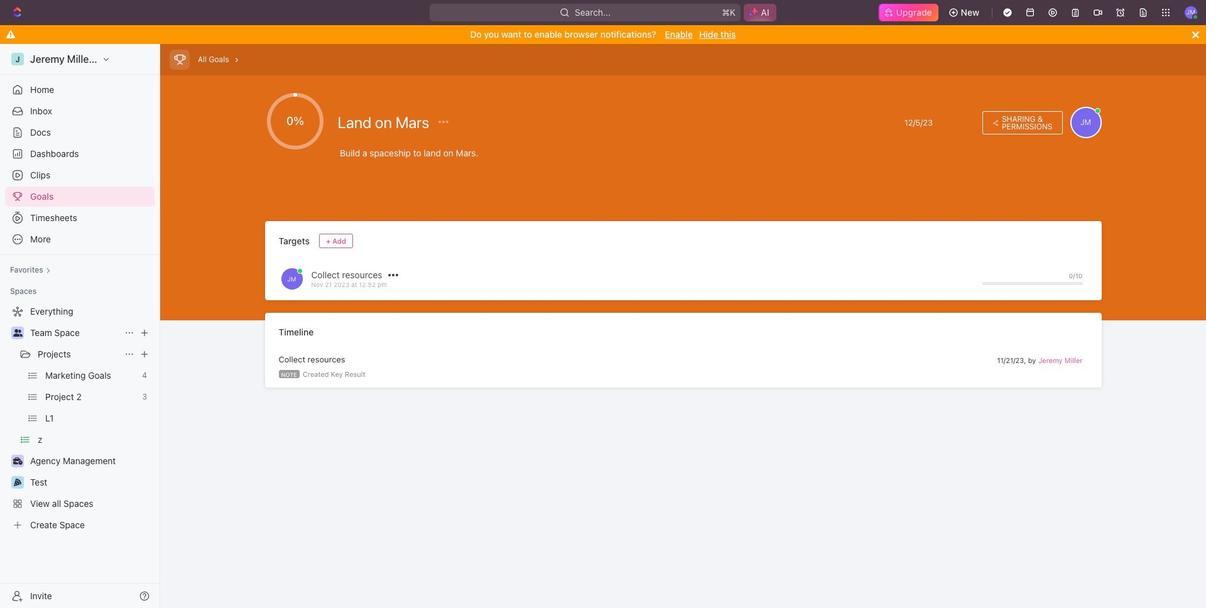 Task type: vqa. For each thing, say whether or not it's contained in the screenshot.
TEAM related to Team Space
no



Task type: locate. For each thing, give the bounding box(es) containing it.
user group image
[[13, 329, 22, 337]]

sidebar navigation
[[0, 44, 163, 608]]

tree inside the sidebar navigation
[[5, 302, 155, 536]]

tree
[[5, 302, 155, 536]]



Task type: describe. For each thing, give the bounding box(es) containing it.
pizza slice image
[[14, 479, 21, 487]]

jeremy miller's workspace, , element
[[11, 53, 24, 65]]

business time image
[[13, 458, 22, 465]]



